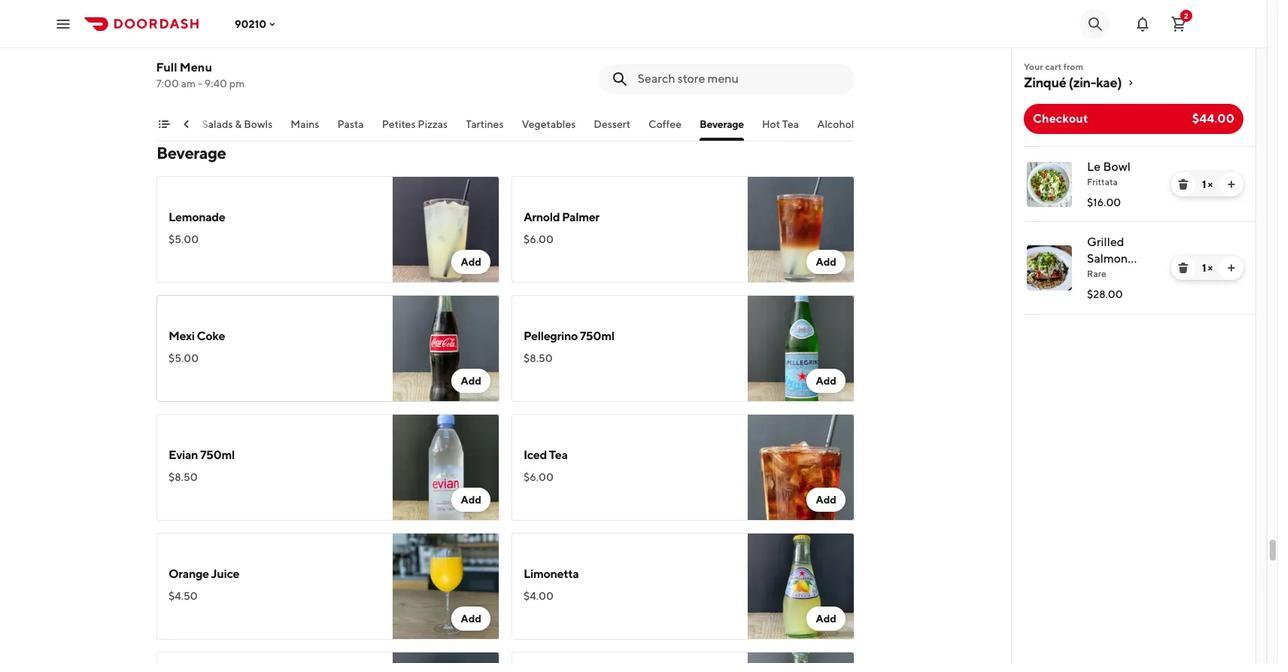 Task type: describe. For each thing, give the bounding box(es) containing it.
1 for le bowl
[[1203, 178, 1207, 190]]

mexi coke image
[[393, 295, 500, 402]]

zinqué (zin-kae) link
[[1024, 74, 1244, 92]]

coffee button
[[649, 117, 682, 141]]

hot tea
[[763, 118, 800, 130]]

arnold
[[524, 210, 560, 224]]

kae)
[[1097, 75, 1122, 90]]

$4.50
[[169, 590, 198, 602]]

pasta button
[[338, 117, 364, 141]]

grilled
[[1088, 235, 1125, 249]]

750ml for pellegrino 750ml
[[580, 329, 615, 343]]

dessert button
[[594, 117, 631, 141]]

add button for orange juice
[[452, 607, 491, 631]]

bowl
[[1104, 160, 1131, 174]]

1 for grilled salmon plate (gf)
[[1203, 262, 1207, 274]]

mains
[[291, 118, 320, 130]]

add one to cart image
[[1226, 262, 1238, 274]]

add for orange juice
[[461, 613, 482, 625]]

alcohol button
[[818, 117, 855, 141]]

juice
[[211, 567, 239, 581]]

menu
[[180, 60, 213, 75]]

tartines button
[[466, 117, 504, 141]]

$44.00
[[1193, 111, 1235, 126]]

your
[[1024, 61, 1044, 72]]

diet coke image
[[748, 652, 855, 663]]

add for lemonade
[[461, 256, 482, 268]]

petites pizzas button
[[382, 117, 448, 141]]

tartines
[[466, 118, 504, 130]]

$4.00 for limonetta
[[524, 590, 554, 602]]

orange juice image
[[393, 533, 500, 640]]

notification bell image
[[1134, 15, 1152, 33]]

$28.00
[[1088, 288, 1123, 300]]

limonetta image
[[748, 533, 855, 640]]

(gf)
[[1119, 268, 1144, 282]]

list containing le bowl
[[1012, 146, 1256, 315]]

frittata
[[1088, 176, 1118, 187]]

tea for hot tea
[[783, 118, 800, 130]]

monaco coffee (12oz bag) image
[[748, 0, 855, 99]]

salads & bowls
[[202, 118, 273, 130]]

add button for lemonade
[[452, 250, 491, 274]]

2
[[1185, 11, 1189, 20]]

pm
[[230, 78, 245, 90]]

arnold palmer
[[524, 210, 600, 224]]

full menu 7:00 am - 9:40 pm
[[157, 60, 245, 90]]

1 horizontal spatial beverage
[[700, 118, 745, 130]]

remove item from cart image for grilled salmon plate (gf)
[[1178, 262, 1190, 274]]

90210 button
[[235, 18, 279, 30]]

lemonade image
[[393, 176, 500, 283]]

petites pizzas
[[382, 118, 448, 130]]

salads
[[202, 118, 233, 130]]

(zin-
[[1069, 75, 1097, 90]]

pellegrino 750ml
[[524, 329, 615, 343]]

9:40
[[205, 78, 228, 90]]

$5.00 for mexi coke
[[169, 352, 199, 364]]

× for grilled salmon plate (gf)
[[1208, 262, 1213, 274]]

show menu categories image
[[158, 118, 170, 130]]

from
[[1064, 61, 1084, 72]]

cart
[[1046, 61, 1062, 72]]

limonetta
[[524, 567, 579, 581]]

salads & bowls button
[[202, 117, 273, 141]]

1 × for grilled salmon plate (gf)
[[1203, 262, 1213, 274]]

add for iced tea
[[816, 494, 837, 506]]

$6.00 for arnold
[[524, 233, 554, 245]]

add one to cart image
[[1226, 178, 1238, 190]]

$5.00 for lemonade
[[169, 233, 199, 245]]

add for mexi coke
[[461, 375, 482, 387]]

zinqué
[[1024, 75, 1067, 90]]

2 items, open order cart image
[[1170, 15, 1188, 33]]



Task type: vqa. For each thing, say whether or not it's contained in the screenshot.
'Enjoy'
no



Task type: locate. For each thing, give the bounding box(es) containing it.
tea inside 'button'
[[783, 118, 800, 130]]

0 vertical spatial 1
[[1203, 178, 1207, 190]]

× for le bowl
[[1208, 178, 1213, 190]]

palmer
[[562, 210, 600, 224]]

1 × from the top
[[1208, 178, 1213, 190]]

1 vertical spatial $5.00
[[169, 352, 199, 364]]

add for pellegrino 750ml
[[816, 375, 837, 387]]

am
[[182, 78, 196, 90]]

1 left add one to cart image
[[1203, 262, 1207, 274]]

&
[[236, 118, 242, 130]]

90210
[[235, 18, 267, 30]]

coke
[[197, 329, 225, 343]]

0 vertical spatial $5.00
[[169, 233, 199, 245]]

bowls
[[244, 118, 273, 130]]

add for evian 750ml
[[461, 494, 482, 506]]

1 ×
[[1203, 178, 1213, 190], [1203, 262, 1213, 274]]

add button
[[452, 250, 491, 274], [807, 250, 846, 274], [452, 369, 491, 393], [807, 369, 846, 393], [452, 488, 491, 512], [807, 488, 846, 512], [452, 607, 491, 631], [807, 607, 846, 631]]

iced tea image
[[748, 414, 855, 521]]

0 vertical spatial $4.00
[[169, 50, 199, 62]]

0 vertical spatial beverage
[[700, 118, 745, 130]]

$8.50 down 'pellegrino'
[[524, 352, 553, 364]]

1 × for le bowl
[[1203, 178, 1213, 190]]

glass
[[194, 26, 222, 41]]

1 1 from the top
[[1203, 178, 1207, 190]]

2 button
[[1164, 9, 1194, 39]]

1 vertical spatial $6.00
[[524, 471, 554, 483]]

add button for mexi coke
[[452, 369, 491, 393]]

$5.00 down lemonade
[[169, 233, 199, 245]]

pizzas
[[418, 118, 448, 130]]

vegetables button
[[522, 117, 576, 141]]

1 × left add one to cart image
[[1203, 262, 1213, 274]]

0 horizontal spatial $8.50
[[169, 471, 198, 483]]

1 vertical spatial 1
[[1203, 262, 1207, 274]]

$5.00
[[169, 233, 199, 245], [169, 352, 199, 364]]

list
[[1012, 146, 1256, 315]]

1 vertical spatial ×
[[1208, 262, 1213, 274]]

tea right iced
[[549, 448, 568, 462]]

pellegrino 750ml image
[[748, 295, 855, 402]]

pasta
[[338, 118, 364, 130]]

1 horizontal spatial $8.50
[[524, 352, 553, 364]]

0 vertical spatial tea
[[783, 118, 800, 130]]

beverage down item search search box
[[700, 118, 745, 130]]

750ml right 'pellegrino'
[[580, 329, 615, 343]]

2 $5.00 from the top
[[169, 352, 199, 364]]

1 remove item from cart image from the top
[[1178, 178, 1190, 190]]

Item Search search field
[[638, 71, 843, 87]]

2 remove item from cart image from the top
[[1178, 262, 1190, 274]]

remove item from cart image left add one to cart image
[[1178, 262, 1190, 274]]

1
[[1203, 178, 1207, 190], [1203, 262, 1207, 274]]

0 horizontal spatial $4.00
[[169, 50, 199, 62]]

$4.00
[[169, 50, 199, 62], [524, 590, 554, 602]]

-
[[198, 78, 203, 90]]

scroll menu navigation left image
[[181, 118, 193, 130]]

milk
[[169, 26, 192, 41]]

hot
[[763, 118, 781, 130]]

$6.00 for iced
[[524, 471, 554, 483]]

0 horizontal spatial tea
[[549, 448, 568, 462]]

vegetables
[[522, 118, 576, 130]]

grilled salmon plate (gf) image
[[1027, 245, 1072, 291]]

$8.50 for pellegrino 750ml
[[524, 352, 553, 364]]

mexi coke
[[169, 329, 225, 343]]

$6.00 down arnold
[[524, 233, 554, 245]]

1 left add one to cart icon
[[1203, 178, 1207, 190]]

mains button
[[291, 117, 320, 141]]

×
[[1208, 178, 1213, 190], [1208, 262, 1213, 274]]

1 horizontal spatial tea
[[783, 118, 800, 130]]

$8.50 for evian 750ml
[[169, 471, 198, 483]]

add
[[461, 256, 482, 268], [816, 256, 837, 268], [461, 375, 482, 387], [816, 375, 837, 387], [461, 494, 482, 506], [816, 494, 837, 506], [461, 613, 482, 625], [816, 613, 837, 625]]

add for limonetta
[[816, 613, 837, 625]]

iced tea
[[524, 448, 568, 462]]

orange juice
[[169, 567, 239, 581]]

beverage
[[700, 118, 745, 130], [157, 143, 226, 163]]

evian 750ml
[[169, 448, 235, 462]]

tea right hot in the right top of the page
[[783, 118, 800, 130]]

2 1 from the top
[[1203, 262, 1207, 274]]

lemonade
[[169, 210, 225, 224]]

beverage down scroll menu navigation left image
[[157, 143, 226, 163]]

$4.00 for milk glass
[[169, 50, 199, 62]]

remove item from cart image for le bowl
[[1178, 178, 1190, 190]]

0 vertical spatial remove item from cart image
[[1178, 178, 1190, 190]]

0 horizontal spatial 750ml
[[200, 448, 235, 462]]

open menu image
[[54, 15, 72, 33]]

750ml for evian 750ml
[[200, 448, 235, 462]]

$6.00 down iced
[[524, 471, 554, 483]]

$8.50 down evian
[[169, 471, 198, 483]]

1 vertical spatial remove item from cart image
[[1178, 262, 1190, 274]]

2 $6.00 from the top
[[524, 471, 554, 483]]

1 $5.00 from the top
[[169, 233, 199, 245]]

dessert
[[594, 118, 631, 130]]

0 vertical spatial $6.00
[[524, 233, 554, 245]]

aranciata image
[[393, 652, 500, 663]]

7:00
[[157, 78, 179, 90]]

petites
[[382, 118, 416, 130]]

add button for arnold palmer
[[807, 250, 846, 274]]

add button for pellegrino 750ml
[[807, 369, 846, 393]]

salmon
[[1088, 251, 1128, 266]]

zinqué (zin-kae)
[[1024, 75, 1122, 90]]

$16.00
[[1088, 196, 1122, 208]]

1 × left add one to cart icon
[[1203, 178, 1213, 190]]

le bowl frittata
[[1088, 160, 1131, 187]]

1 vertical spatial beverage
[[157, 143, 226, 163]]

rare
[[1088, 268, 1107, 279]]

1 vertical spatial 1 ×
[[1203, 262, 1213, 274]]

grilled salmon plate (gf)
[[1088, 235, 1144, 282]]

$4.00 down milk
[[169, 50, 199, 62]]

add for arnold palmer
[[816, 256, 837, 268]]

add button for iced tea
[[807, 488, 846, 512]]

0 vertical spatial 1 ×
[[1203, 178, 1213, 190]]

1 horizontal spatial $4.00
[[524, 590, 554, 602]]

750ml right evian
[[200, 448, 235, 462]]

tea
[[783, 118, 800, 130], [549, 448, 568, 462]]

0 vertical spatial 750ml
[[580, 329, 615, 343]]

your cart from
[[1024, 61, 1084, 72]]

le bowl image
[[1027, 162, 1072, 207]]

2 × from the top
[[1208, 262, 1213, 274]]

$6.00
[[524, 233, 554, 245], [524, 471, 554, 483]]

remove item from cart image
[[1178, 178, 1190, 190], [1178, 262, 1190, 274]]

1 1 × from the top
[[1203, 178, 1213, 190]]

milk glass
[[169, 26, 222, 41]]

mexi
[[169, 329, 195, 343]]

remove item from cart image left add one to cart icon
[[1178, 178, 1190, 190]]

hot tea button
[[763, 117, 800, 141]]

750ml
[[580, 329, 615, 343], [200, 448, 235, 462]]

coffee
[[649, 118, 682, 130]]

× left add one to cart icon
[[1208, 178, 1213, 190]]

$4.00 down limonetta
[[524, 590, 554, 602]]

pellegrino
[[524, 329, 578, 343]]

1 horizontal spatial 750ml
[[580, 329, 615, 343]]

1 vertical spatial 750ml
[[200, 448, 235, 462]]

tea for iced tea
[[549, 448, 568, 462]]

plate
[[1088, 268, 1116, 282]]

arnold palmer image
[[748, 176, 855, 283]]

0 vertical spatial $8.50
[[524, 352, 553, 364]]

2 1 × from the top
[[1203, 262, 1213, 274]]

add button for limonetta
[[807, 607, 846, 631]]

evian
[[169, 448, 198, 462]]

le
[[1088, 160, 1101, 174]]

orange
[[169, 567, 209, 581]]

add button for evian 750ml
[[452, 488, 491, 512]]

checkout
[[1033, 111, 1089, 126]]

$5.00 down the mexi
[[169, 352, 199, 364]]

evian 750ml image
[[393, 414, 500, 521]]

full
[[157, 60, 178, 75]]

1 $6.00 from the top
[[524, 233, 554, 245]]

$8.50
[[524, 352, 553, 364], [169, 471, 198, 483]]

alcohol
[[818, 118, 855, 130]]

0 vertical spatial ×
[[1208, 178, 1213, 190]]

1 vertical spatial $4.00
[[524, 590, 554, 602]]

1 vertical spatial $8.50
[[169, 471, 198, 483]]

iced
[[524, 448, 547, 462]]

× left add one to cart image
[[1208, 262, 1213, 274]]

0 horizontal spatial beverage
[[157, 143, 226, 163]]

1 vertical spatial tea
[[549, 448, 568, 462]]



